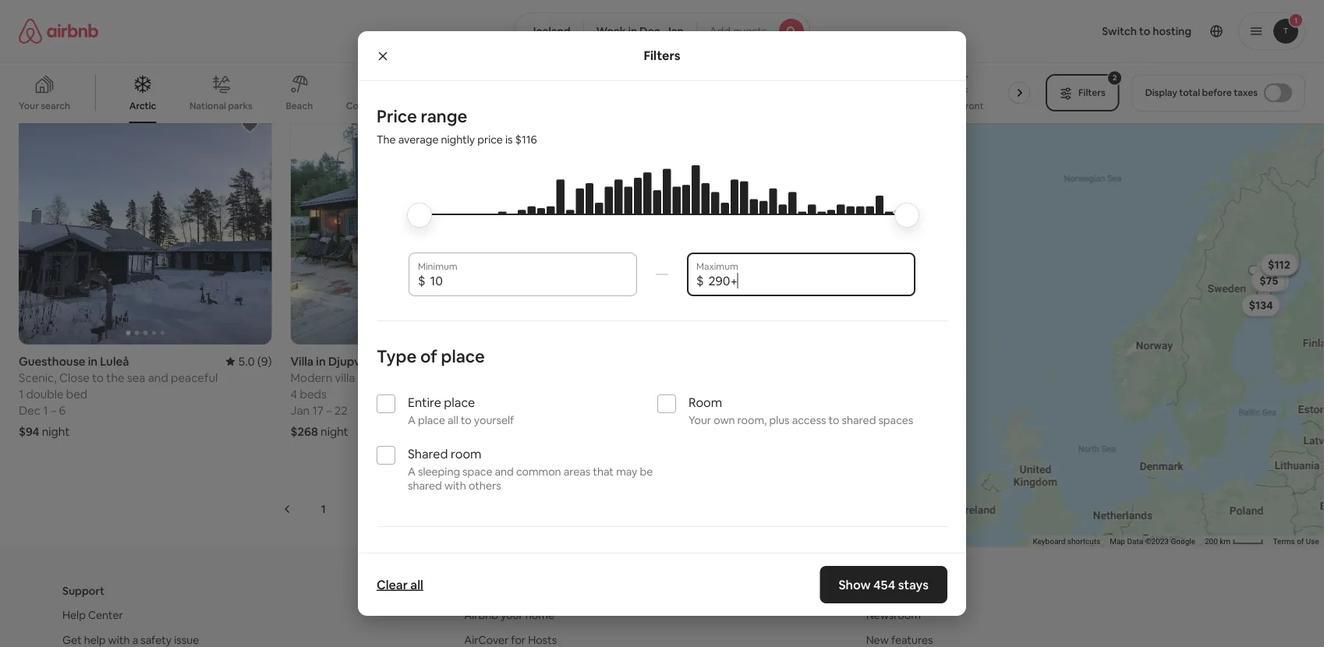 Task type: locate. For each thing, give the bounding box(es) containing it.
6 inside dec 1 – 6 $123 night
[[331, 35, 338, 51]]

all inside button
[[411, 577, 424, 593]]

to inside guesthouse in luleå scenic, close to the sea and peaceful 1 double bed dec 1 – 6 $94 night
[[92, 370, 104, 386]]

454
[[874, 577, 896, 593]]

1 vertical spatial with
[[445, 479, 466, 493]]

help center link
[[62, 609, 123, 623]]

– right 8
[[50, 35, 56, 51]]

0 vertical spatial $123
[[291, 56, 316, 72]]

1 horizontal spatial shared
[[842, 413, 876, 427]]

the right close at the left of the page
[[106, 370, 125, 386]]

guesthouse in luleå scenic, close to the sea and peaceful 1 double bed dec 1 – 6 $94 night
[[19, 354, 218, 439]]

and inside shared room a sleeping space and common areas that may be shared with others
[[495, 465, 514, 479]]

terms
[[1274, 537, 1296, 547]]

child
[[436, 370, 461, 386]]

0 horizontal spatial 2
[[358, 503, 364, 517]]

in right the villa
[[316, 354, 326, 369]]

1 down amazing at the left
[[315, 35, 320, 51]]

airbnb up newsroom link
[[867, 584, 902, 599]]

0 horizontal spatial your
[[19, 100, 39, 112]]

archipelago
[[89, 3, 154, 18]]

1 vertical spatial your
[[689, 413, 712, 427]]

in inside button
[[629, 24, 638, 38]]

0 horizontal spatial $ text field
[[430, 273, 628, 289]]

1 horizontal spatial the
[[106, 370, 125, 386]]

1 vertical spatial 6
[[59, 403, 66, 418]]

skellefteå.
[[171, 3, 227, 18]]

1 vertical spatial $94
[[19, 424, 39, 439]]

0 horizontal spatial 6
[[59, 403, 66, 418]]

1
[[315, 35, 320, 51], [19, 387, 24, 402], [43, 403, 48, 418], [321, 503, 326, 517]]

1 horizontal spatial all
[[448, 413, 459, 427]]

$94 inside $94 button
[[1274, 257, 1293, 271]]

6 inside guesthouse in luleå scenic, close to the sea and peaceful 1 double bed dec 1 – 6 $94 night
[[59, 403, 66, 418]]

2 right 1 link
[[358, 503, 364, 517]]

22
[[335, 403, 348, 418]]

jan inside a gem in the archipelago of skellefteå. 7 single beds jan 8 – 13 $108 night
[[19, 35, 38, 51]]

night inside a gem in the archipelago of skellefteå. 7 single beds jan 8 – 13 $108 night
[[47, 56, 75, 72]]

of left skellefteå.
[[157, 3, 168, 18]]

7
[[19, 19, 25, 34]]

– right 17
[[326, 403, 332, 418]]

in left dec,
[[629, 24, 638, 38]]

in up close at the left of the page
[[88, 354, 98, 369]]

0 vertical spatial with
[[358, 370, 381, 386]]

jan inside button
[[666, 24, 684, 38]]

0 vertical spatial $108
[[19, 56, 45, 72]]

$108 inside $80 $108
[[1259, 274, 1283, 288]]

your down room
[[689, 413, 712, 427]]

1 vertical spatial sea
[[127, 370, 145, 386]]

areas
[[564, 465, 591, 479]]

night down double
[[42, 424, 70, 439]]

group
[[0, 62, 1037, 123], [19, 104, 272, 345], [291, 104, 544, 345], [563, 104, 816, 345]]

your left the search at the left top
[[19, 100, 39, 112]]

1 vertical spatial $108
[[1259, 274, 1283, 288]]

in inside villa in djupviken modern villa with spa bath, child friendly. 4 beds jan 17 – 22 $268 night
[[316, 354, 326, 369]]

1 $ from the left
[[418, 273, 426, 289]]

0 vertical spatial shared
[[842, 413, 876, 427]]

shared
[[408, 446, 448, 462]]

jan left 8
[[19, 35, 38, 51]]

1 down double
[[43, 403, 48, 418]]

and right space
[[495, 465, 514, 479]]

shared
[[842, 413, 876, 427], [408, 479, 442, 493]]

shared down shared
[[408, 479, 442, 493]]

group containing national parks
[[0, 62, 1037, 123]]

the up "13"
[[68, 3, 87, 18]]

range
[[421, 105, 468, 127]]

a inside entire place a place all to yourself
[[408, 413, 416, 427]]

0 horizontal spatial shared
[[408, 479, 442, 493]]

week in dec, jan
[[597, 24, 684, 38]]

small
[[668, 3, 695, 18]]

all
[[448, 413, 459, 427], [411, 577, 424, 593]]

entire
[[408, 394, 441, 410]]

– down amazing at the left
[[322, 35, 328, 51]]

night inside guesthouse in luleå scenic, close to the sea and peaceful 1 double bed dec 1 – 6 $94 night
[[42, 424, 70, 439]]

1 vertical spatial a
[[408, 413, 416, 427]]

1 vertical spatial and
[[495, 465, 514, 479]]

countryside
[[346, 100, 401, 112]]

terms of use
[[1274, 537, 1320, 547]]

0 horizontal spatial jan
[[19, 35, 38, 51]]

amazing
[[291, 3, 338, 18]]

shared room a sleeping space and common areas that may be shared with others
[[408, 446, 653, 493]]

room
[[689, 394, 723, 410]]

1 horizontal spatial to
[[461, 413, 472, 427]]

0 horizontal spatial to
[[92, 370, 104, 386]]

– inside dec 1 – 6 $123 night
[[322, 35, 328, 51]]

plus
[[770, 413, 790, 427]]

dec down amazing at the left
[[291, 35, 313, 51]]

6 down amazing at the left
[[331, 35, 338, 51]]

support
[[62, 584, 105, 599]]

0 vertical spatial of
[[157, 3, 168, 18]]

$123 inside dec 1 – 6 $123 night
[[291, 56, 316, 72]]

beds down attefallhushus
[[572, 19, 599, 34]]

a down entire
[[408, 413, 416, 427]]

– down double
[[51, 403, 56, 418]]

0 vertical spatial all
[[448, 413, 459, 427]]

luleå right views
[[406, 3, 434, 18]]

1 down scenic,
[[19, 387, 24, 402]]

1 vertical spatial the
[[106, 370, 125, 386]]

of up "bath,"
[[420, 345, 438, 367]]

place up child
[[441, 345, 485, 367]]

sea inside guesthouse in luleå scenic, close to the sea and peaceful 1 double bed dec 1 – 6 $94 night
[[127, 370, 145, 386]]

beds up "13"
[[61, 19, 88, 34]]

and right rooms
[[436, 551, 466, 573]]

in
[[57, 3, 66, 18], [394, 3, 404, 18], [629, 24, 638, 38], [88, 354, 98, 369], [316, 354, 326, 369]]

None search field
[[514, 12, 811, 50]]

0 horizontal spatial $108
[[19, 56, 45, 72]]

place down entire
[[418, 413, 445, 427]]

1 vertical spatial luleå
[[100, 354, 129, 369]]

0 horizontal spatial $94
[[19, 424, 39, 439]]

0 horizontal spatial $123
[[291, 56, 316, 72]]

stays
[[899, 577, 929, 593]]

2 vertical spatial of
[[1298, 537, 1305, 547]]

map
[[1111, 537, 1126, 547]]

of for terms of use
[[1298, 537, 1305, 547]]

1 vertical spatial all
[[411, 577, 424, 593]]

1 horizontal spatial jan
[[291, 403, 310, 418]]

1 horizontal spatial $ text field
[[709, 273, 907, 289]]

6
[[331, 35, 338, 51], [59, 403, 66, 418]]

0 vertical spatial a
[[19, 3, 27, 18]]

airbnb your home link
[[465, 609, 555, 623]]

jan down the 4
[[291, 403, 310, 418]]

room your own room, plus access to shared spaces
[[689, 394, 914, 427]]

with left "others"
[[445, 479, 466, 493]]

0 vertical spatial 2
[[563, 19, 569, 34]]

national
[[190, 100, 226, 112]]

2 down profile element
[[1113, 73, 1118, 83]]

$134 $116 $75
[[1250, 258, 1292, 313]]

luleå
[[406, 3, 434, 18], [100, 354, 129, 369]]

1 horizontal spatial your
[[689, 413, 712, 427]]

2 horizontal spatial jan
[[666, 24, 684, 38]]

2 vertical spatial and
[[436, 551, 466, 573]]

– inside guesthouse in luleå scenic, close to the sea and peaceful 1 double bed dec 1 – 6 $94 night
[[51, 403, 56, 418]]

amazing sea views in luleå
[[291, 3, 434, 18]]

dec,
[[640, 24, 663, 38]]

with inside shared room a sleeping space and common areas that may be shared with others
[[445, 479, 466, 493]]

1 vertical spatial dec
[[19, 403, 41, 418]]

2 inside attefallhushus on a small island 2 beds
[[563, 19, 569, 34]]

of left use
[[1298, 537, 1305, 547]]

0 vertical spatial the
[[68, 3, 87, 18]]

0 horizontal spatial the
[[68, 3, 87, 18]]

200
[[1206, 537, 1219, 547]]

0 vertical spatial airbnb
[[867, 584, 902, 599]]

1 vertical spatial place
[[444, 394, 475, 410]]

a down shared
[[408, 465, 416, 479]]

0 vertical spatial sea
[[341, 3, 359, 18]]

2 vertical spatial a
[[408, 465, 416, 479]]

the
[[68, 3, 87, 18], [106, 370, 125, 386]]

1 horizontal spatial airbnb
[[867, 584, 902, 599]]

beach
[[286, 100, 313, 112]]

in for week in dec, jan
[[629, 24, 638, 38]]

$123
[[291, 56, 316, 72], [1267, 258, 1291, 272]]

2 horizontal spatial 2
[[1113, 73, 1118, 83]]

jan inside villa in djupviken modern villa with spa bath, child friendly. 4 beds jan 17 – 22 $268 night
[[291, 403, 310, 418]]

$75 button
[[1254, 270, 1286, 292]]

airbnb left the 'your'
[[465, 609, 499, 623]]

1 horizontal spatial $123
[[1267, 258, 1291, 272]]

villa
[[335, 370, 355, 386]]

in right 'gem' on the left of the page
[[57, 3, 66, 18]]

of inside the 'filters' dialog
[[420, 345, 438, 367]]

to left "yourself"
[[461, 413, 472, 427]]

space
[[463, 465, 493, 479]]

17
[[312, 403, 324, 418]]

all right clear
[[411, 577, 424, 593]]

clear all
[[377, 577, 424, 593]]

a up '7'
[[19, 3, 27, 18]]

home
[[526, 609, 555, 623]]

to inside entire place a place all to yourself
[[461, 413, 472, 427]]

with
[[358, 370, 381, 386], [445, 479, 466, 493]]

to for place
[[461, 413, 472, 427]]

price range the average nightly price is ‎$116
[[377, 105, 537, 147]]

night down 22
[[321, 424, 349, 439]]

zoom in image
[[1284, 51, 1297, 63]]

and
[[148, 370, 168, 386], [495, 465, 514, 479], [436, 551, 466, 573]]

0 horizontal spatial airbnb
[[465, 609, 499, 623]]

0 vertical spatial $94
[[1274, 257, 1293, 271]]

night down amazing at the left
[[318, 56, 346, 72]]

1 horizontal spatial $
[[697, 273, 704, 289]]

nightly
[[441, 133, 475, 147]]

1 horizontal spatial and
[[436, 551, 466, 573]]

airbnb for airbnb your home
[[465, 609, 499, 623]]

0 vertical spatial dec
[[291, 35, 313, 51]]

to right close at the left of the page
[[92, 370, 104, 386]]

night inside dec 1 – 6 $123 night
[[318, 56, 346, 72]]

beds down modern
[[300, 387, 327, 402]]

2 horizontal spatial to
[[829, 413, 840, 427]]

of
[[157, 3, 168, 18], [420, 345, 438, 367], [1298, 537, 1305, 547]]

1 vertical spatial airbnb
[[465, 609, 499, 623]]

1 horizontal spatial sea
[[341, 3, 359, 18]]

airbnb your home
[[465, 609, 555, 623]]

with down the djupviken
[[358, 370, 381, 386]]

0 horizontal spatial all
[[411, 577, 424, 593]]

dec inside dec 1 – 6 $123 night
[[291, 35, 313, 51]]

to for in
[[92, 370, 104, 386]]

in inside guesthouse in luleå scenic, close to the sea and peaceful 1 double bed dec 1 – 6 $94 night
[[88, 354, 98, 369]]

$116
[[1270, 258, 1292, 272]]

jan down small
[[666, 24, 684, 38]]

6 down double
[[59, 403, 66, 418]]

2
[[563, 19, 569, 34], [1113, 73, 1118, 83], [358, 503, 364, 517]]

peaceful
[[171, 370, 218, 386]]

keyboard shortcuts
[[1034, 537, 1101, 547]]

0 vertical spatial and
[[148, 370, 168, 386]]

$ text field
[[430, 273, 628, 289], [709, 273, 907, 289]]

1 horizontal spatial with
[[445, 479, 466, 493]]

and left peaceful
[[148, 370, 168, 386]]

room
[[451, 446, 482, 462]]

sea left peaceful
[[127, 370, 145, 386]]

1 right previous image
[[321, 503, 326, 517]]

beds inside the 'filters' dialog
[[470, 551, 510, 573]]

$94 inside guesthouse in luleå scenic, close to the sea and peaceful 1 double bed dec 1 – 6 $94 night
[[19, 424, 39, 439]]

0 horizontal spatial dec
[[19, 403, 41, 418]]

google
[[1172, 537, 1196, 547]]

to right access
[[829, 413, 840, 427]]

1 vertical spatial shared
[[408, 479, 442, 493]]

a inside shared room a sleeping space and common areas that may be shared with others
[[408, 465, 416, 479]]

0 horizontal spatial luleå
[[100, 354, 129, 369]]

1 horizontal spatial $94
[[1274, 257, 1293, 271]]

display total before taxes
[[1146, 87, 1259, 99]]

1 vertical spatial of
[[420, 345, 438, 367]]

$108
[[19, 56, 45, 72], [1259, 274, 1283, 288]]

shared left spaces
[[842, 413, 876, 427]]

$116 button
[[1263, 254, 1299, 276]]

price
[[377, 105, 417, 127]]

200 km
[[1206, 537, 1233, 547]]

0 horizontal spatial $
[[418, 273, 426, 289]]

with inside villa in djupviken modern villa with spa bath, child friendly. 4 beds jan 17 – 22 $268 night
[[358, 370, 381, 386]]

2 horizontal spatial and
[[495, 465, 514, 479]]

1 horizontal spatial dec
[[291, 35, 313, 51]]

0 vertical spatial your
[[19, 100, 39, 112]]

villa
[[291, 354, 314, 369]]

0 vertical spatial 6
[[331, 35, 338, 51]]

night down "13"
[[47, 56, 75, 72]]

beds inside attefallhushus on a small island 2 beds
[[572, 19, 599, 34]]

0 horizontal spatial of
[[157, 3, 168, 18]]

double
[[26, 387, 64, 402]]

display total before taxes button
[[1133, 74, 1306, 112]]

the inside a gem in the archipelago of skellefteå. 7 single beds jan 8 – 13 $108 night
[[68, 3, 87, 18]]

0 horizontal spatial and
[[148, 370, 168, 386]]

2 horizontal spatial of
[[1298, 537, 1305, 547]]

0 horizontal spatial with
[[358, 370, 381, 386]]

sea left views
[[341, 3, 359, 18]]

– inside villa in djupviken modern villa with spa bath, child friendly. 4 beds jan 17 – 22 $268 night
[[326, 403, 332, 418]]

1 horizontal spatial $108
[[1259, 274, 1283, 288]]

of for type of place
[[420, 345, 438, 367]]

all up room
[[448, 413, 459, 427]]

0 vertical spatial place
[[441, 345, 485, 367]]

filters
[[644, 48, 681, 64]]

1 vertical spatial $123
[[1267, 258, 1291, 272]]

1 horizontal spatial 6
[[331, 35, 338, 51]]

average
[[398, 133, 439, 147]]

show 454 stays
[[839, 577, 929, 593]]

place down child
[[444, 394, 475, 410]]

2 vertical spatial 2
[[358, 503, 364, 517]]

1 horizontal spatial of
[[420, 345, 438, 367]]

0 horizontal spatial sea
[[127, 370, 145, 386]]

that
[[593, 465, 614, 479]]

total
[[1180, 87, 1201, 99]]

luleå right "guesthouse"
[[100, 354, 129, 369]]

2 down attefallhushus
[[563, 19, 569, 34]]

1 horizontal spatial luleå
[[406, 3, 434, 18]]

1 horizontal spatial 2
[[563, 19, 569, 34]]

dec down double
[[19, 403, 41, 418]]

$94
[[1274, 257, 1293, 271], [19, 424, 39, 439]]

place
[[441, 345, 485, 367], [444, 394, 475, 410], [418, 413, 445, 427]]

beds up airbnb your home link
[[470, 551, 510, 573]]



Task type: describe. For each thing, give the bounding box(es) containing it.
newsroom
[[867, 609, 921, 623]]

national parks
[[190, 100, 253, 112]]

dec 1 – 6 $123 night
[[291, 35, 346, 72]]

google map
showing 20 stays. region
[[835, 23, 1325, 547]]

luleå inside guesthouse in luleå scenic, close to the sea and peaceful 1 double bed dec 1 – 6 $94 night
[[100, 354, 129, 369]]

close
[[59, 370, 90, 386]]

$134 button
[[1243, 295, 1281, 317]]

type
[[377, 345, 417, 367]]

$80 $108
[[1259, 261, 1285, 288]]

0 vertical spatial luleå
[[406, 3, 434, 18]]

$75
[[1261, 274, 1279, 288]]

others
[[469, 479, 501, 493]]

1 vertical spatial 2
[[1113, 73, 1118, 83]]

center
[[88, 609, 123, 623]]

clear all button
[[369, 570, 431, 601]]

$112
[[1269, 258, 1291, 272]]

week
[[597, 24, 626, 38]]

your inside room your own room, plus access to shared spaces
[[689, 413, 712, 427]]

a inside a gem in the archipelago of skellefteå. 7 single beds jan 8 – 13 $108 night
[[19, 3, 27, 18]]

rooms
[[377, 551, 432, 573]]

$103
[[1268, 258, 1293, 272]]

attefallhushus on a small island 2 beds
[[563, 3, 729, 34]]

sleeping
[[418, 465, 460, 479]]

2 $ text field from the left
[[709, 273, 907, 289]]

show
[[839, 577, 871, 593]]

parks
[[228, 100, 253, 112]]

beds inside villa in djupviken modern villa with spa bath, child friendly. 4 beds jan 17 – 22 $268 night
[[300, 387, 327, 402]]

1 inside dec 1 – 6 $123 night
[[315, 35, 320, 51]]

beds inside a gem in the archipelago of skellefteå. 7 single beds jan 8 – 13 $108 night
[[61, 19, 88, 34]]

on
[[643, 3, 656, 18]]

$134
[[1250, 299, 1274, 313]]

$108 inside a gem in the archipelago of skellefteå. 7 single beds jan 8 – 13 $108 night
[[19, 56, 45, 72]]

to inside room your own room, plus access to shared spaces
[[829, 413, 840, 427]]

single
[[28, 19, 59, 34]]

may
[[617, 465, 638, 479]]

1 link
[[311, 497, 336, 522]]

none search field containing iceland
[[514, 12, 811, 50]]

the
[[377, 133, 396, 147]]

$94 button
[[1267, 253, 1300, 275]]

entire place a place all to yourself
[[408, 394, 514, 427]]

iceland
[[534, 24, 571, 38]]

in inside a gem in the archipelago of skellefteå. 7 single beds jan 8 – 13 $108 night
[[57, 3, 66, 18]]

common
[[516, 465, 561, 479]]

in for villa in djupviken modern villa with spa bath, child friendly. 4 beds jan 17 – 22 $268 night
[[316, 354, 326, 369]]

2 vertical spatial place
[[418, 413, 445, 427]]

$80 button
[[1258, 257, 1292, 279]]

filters dialog
[[358, 31, 967, 648]]

night inside villa in djupviken modern villa with spa bath, child friendly. 4 beds jan 17 – 22 $268 night
[[321, 424, 349, 439]]

2 inside '2' link
[[358, 503, 364, 517]]

profile element
[[830, 0, 1306, 62]]

spa
[[384, 370, 403, 386]]

in right views
[[394, 3, 404, 18]]

attefallhushus
[[563, 3, 640, 18]]

views
[[362, 3, 392, 18]]

the inside guesthouse in luleå scenic, close to the sea and peaceful 1 double bed dec 1 – 6 $94 night
[[106, 370, 125, 386]]

shared inside room your own room, plus access to shared spaces
[[842, 413, 876, 427]]

island
[[698, 3, 729, 18]]

km
[[1221, 537, 1232, 547]]

200 km button
[[1201, 536, 1269, 547]]

‎$116
[[515, 133, 537, 147]]

add
[[710, 24, 731, 38]]

cabins
[[432, 100, 463, 112]]

villa in djupviken modern villa with spa bath, child friendly. 4 beds jan 17 – 22 $268 night
[[291, 354, 506, 439]]

access
[[792, 413, 827, 427]]

add to wishlist: villa in djupviken image
[[513, 116, 531, 135]]

iceland button
[[514, 12, 584, 50]]

most stays cost more than $73 per night. image
[[421, 165, 904, 258]]

previous image
[[283, 505, 292, 514]]

in for guesthouse in luleå scenic, close to the sea and peaceful 1 double bed dec 1 – 6 $94 night
[[88, 354, 98, 369]]

your
[[501, 609, 523, 623]]

dec inside guesthouse in luleå scenic, close to the sea and peaceful 1 double bed dec 1 – 6 $94 night
[[19, 403, 41, 418]]

guests
[[733, 24, 767, 38]]

shared inside shared room a sleeping space and common areas that may be shared with others
[[408, 479, 442, 493]]

before
[[1203, 87, 1232, 99]]

4
[[291, 387, 297, 402]]

a for entire place
[[408, 413, 416, 427]]

add to wishlist: guesthouse in luleå image
[[241, 116, 259, 135]]

(9)
[[257, 354, 272, 369]]

all inside entire place a place all to yourself
[[448, 413, 459, 427]]

2 $ from the left
[[697, 273, 704, 289]]

data
[[1128, 537, 1144, 547]]

$103 button
[[1261, 254, 1300, 275]]

$123 inside button
[[1267, 258, 1291, 272]]

be
[[640, 465, 653, 479]]

gem
[[30, 3, 54, 18]]

zoom out image
[[1284, 83, 1297, 95]]

airbnb for airbnb
[[867, 584, 902, 599]]

room,
[[738, 413, 767, 427]]

modern
[[291, 370, 333, 386]]

add guests
[[710, 24, 767, 38]]

own
[[714, 413, 735, 427]]

and inside guesthouse in luleå scenic, close to the sea and peaceful 1 double bed dec 1 – 6 $94 night
[[148, 370, 168, 386]]

$123 button
[[1260, 254, 1298, 276]]

display
[[1146, 87, 1178, 99]]

a for shared room
[[408, 465, 416, 479]]

taxes
[[1234, 87, 1259, 99]]

a gem in the archipelago of skellefteå. 7 single beds jan 8 – 13 $108 night
[[19, 3, 227, 72]]

$268
[[291, 424, 318, 439]]

terms of use link
[[1274, 537, 1320, 547]]

clear
[[377, 577, 408, 593]]

of inside a gem in the archipelago of skellefteå. 7 single beds jan 8 – 13 $108 night
[[157, 3, 168, 18]]

arctic
[[129, 100, 156, 112]]

bed
[[66, 387, 88, 402]]

map data ©2023 google
[[1111, 537, 1196, 547]]

1 $ text field from the left
[[430, 273, 628, 289]]

yourself
[[474, 413, 514, 427]]

5.0 out of 5 average rating,  9 reviews image
[[226, 354, 272, 369]]

shortcuts
[[1068, 537, 1101, 547]]

$112 button
[[1262, 254, 1298, 276]]

$80
[[1265, 261, 1285, 275]]

– inside a gem in the archipelago of skellefteå. 7 single beds jan 8 – 13 $108 night
[[50, 35, 56, 51]]

5.0
[[238, 354, 255, 369]]

djupviken
[[328, 354, 383, 369]]

is
[[506, 133, 513, 147]]

help center
[[62, 609, 123, 623]]



Task type: vqa. For each thing, say whether or not it's contained in the screenshot.
doubt! to the bottom
no



